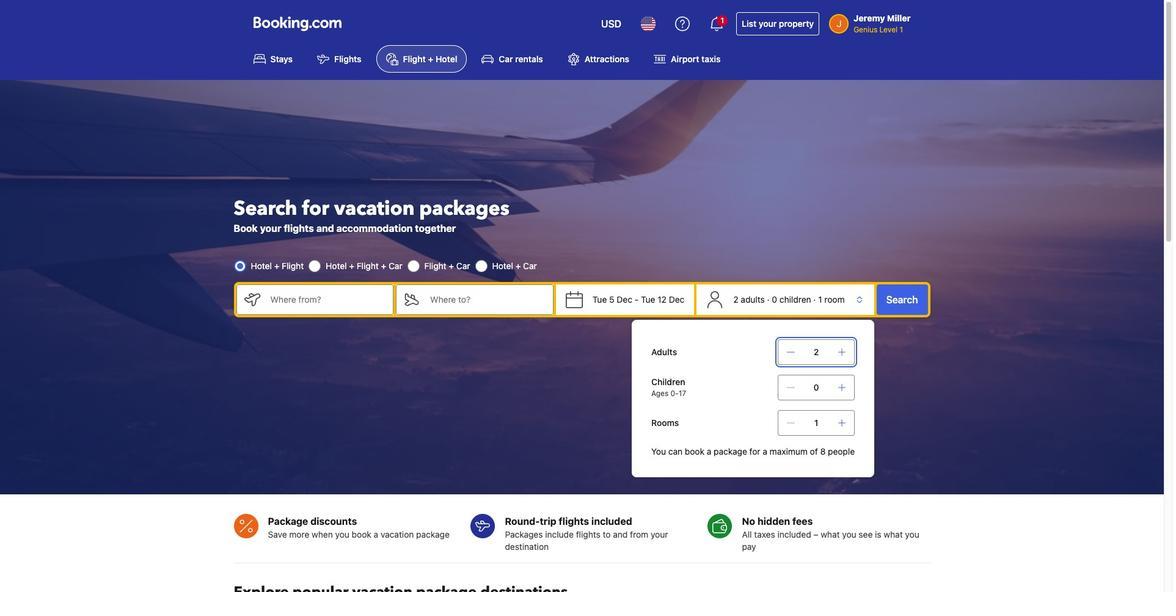 Task type: vqa. For each thing, say whether or not it's contained in the screenshot.
PRICE FOR :
no



Task type: locate. For each thing, give the bounding box(es) containing it.
list your property link
[[736, 12, 819, 35]]

1 vertical spatial your
[[260, 223, 281, 234]]

–
[[813, 530, 818, 540]]

0 horizontal spatial a
[[374, 530, 378, 540]]

is
[[875, 530, 881, 540]]

0 vertical spatial search
[[234, 195, 297, 222]]

flights inside "search for vacation packages book your flights and accommodation together"
[[284, 223, 314, 234]]

book
[[234, 223, 258, 234]]

2 horizontal spatial a
[[763, 447, 767, 457]]

2 left "adults"
[[733, 294, 738, 305]]

and inside "search for vacation packages book your flights and accommodation together"
[[316, 223, 334, 234]]

flights up include
[[559, 516, 589, 527]]

1 horizontal spatial included
[[777, 530, 811, 540]]

book down discounts
[[352, 530, 371, 540]]

your right the book
[[260, 223, 281, 234]]

1 vertical spatial search
[[886, 294, 918, 305]]

jeremy
[[854, 13, 885, 23]]

hotel + car
[[492, 261, 537, 271]]

0 horizontal spatial included
[[591, 516, 632, 527]]

5
[[609, 294, 614, 305]]

+ for hotel + flight
[[274, 261, 279, 271]]

2
[[733, 294, 738, 305], [814, 347, 819, 357]]

0 horizontal spatial package
[[416, 530, 450, 540]]

· right children
[[813, 294, 816, 305]]

pay
[[742, 542, 756, 552]]

0 horizontal spatial and
[[316, 223, 334, 234]]

dec
[[617, 294, 632, 305], [669, 294, 684, 305]]

2 down '2 adults · 0 children · 1 room'
[[814, 347, 819, 357]]

2 what from the left
[[884, 530, 903, 540]]

1 horizontal spatial search
[[886, 294, 918, 305]]

1 horizontal spatial 0
[[814, 382, 819, 393]]

+ for flight + car
[[449, 261, 454, 271]]

search inside button
[[886, 294, 918, 305]]

0 vertical spatial for
[[302, 195, 329, 222]]

rentals
[[515, 54, 543, 64]]

0 horizontal spatial what
[[821, 530, 840, 540]]

your inside 'round-trip flights included packages include flights to and from your destination'
[[651, 530, 668, 540]]

included inside no hidden fees all taxes included – what you see is what you pay
[[777, 530, 811, 540]]

jeremy miller genius level 1
[[854, 13, 911, 34]]

0 horizontal spatial 2
[[733, 294, 738, 305]]

1 vertical spatial vacation
[[381, 530, 414, 540]]

your inside "search for vacation packages book your flights and accommodation together"
[[260, 223, 281, 234]]

2 · from the left
[[813, 294, 816, 305]]

2 horizontal spatial you
[[905, 530, 919, 540]]

2 vertical spatial your
[[651, 530, 668, 540]]

what
[[821, 530, 840, 540], [884, 530, 903, 540]]

0 horizontal spatial your
[[260, 223, 281, 234]]

and inside 'round-trip flights included packages include flights to and from your destination'
[[613, 530, 628, 540]]

1 horizontal spatial a
[[707, 447, 711, 457]]

1 vertical spatial flights
[[559, 516, 589, 527]]

0 horizontal spatial book
[[352, 530, 371, 540]]

level
[[880, 25, 897, 34]]

ages
[[651, 389, 668, 398]]

1 vertical spatial book
[[352, 530, 371, 540]]

0
[[772, 294, 777, 305], [814, 382, 819, 393]]

1 you from the left
[[335, 530, 349, 540]]

children
[[651, 377, 685, 387]]

2 vertical spatial flights
[[576, 530, 600, 540]]

usd button
[[594, 9, 629, 38]]

1 vertical spatial included
[[777, 530, 811, 540]]

your right from
[[651, 530, 668, 540]]

you down discounts
[[335, 530, 349, 540]]

1 horizontal spatial tue
[[641, 294, 655, 305]]

hotel + flight + car
[[326, 261, 402, 271]]

1 what from the left
[[821, 530, 840, 540]]

0 horizontal spatial tue
[[592, 294, 607, 305]]

search inside "search for vacation packages book your flights and accommodation together"
[[234, 195, 297, 222]]

attractions
[[585, 54, 629, 64]]

all
[[742, 530, 752, 540]]

tue
[[592, 294, 607, 305], [641, 294, 655, 305]]

1 · from the left
[[767, 294, 770, 305]]

1 horizontal spatial and
[[613, 530, 628, 540]]

2 you from the left
[[842, 530, 856, 540]]

save
[[268, 530, 287, 540]]

package discounts save more when you book a vacation package
[[268, 516, 450, 540]]

a left maximum
[[763, 447, 767, 457]]

hotel + flight
[[251, 261, 304, 271]]

·
[[767, 294, 770, 305], [813, 294, 816, 305]]

flights for trip
[[576, 530, 600, 540]]

list your property
[[742, 18, 814, 29]]

search
[[234, 195, 297, 222], [886, 294, 918, 305]]

flight
[[403, 54, 426, 64], [282, 261, 304, 271], [357, 261, 379, 271], [424, 261, 446, 271]]

your
[[759, 18, 777, 29], [260, 223, 281, 234], [651, 530, 668, 540]]

what right –
[[821, 530, 840, 540]]

round-trip flights included packages include flights to and from your destination
[[505, 516, 668, 552]]

and
[[316, 223, 334, 234], [613, 530, 628, 540]]

flights up hotel + flight
[[284, 223, 314, 234]]

0 horizontal spatial you
[[335, 530, 349, 540]]

see
[[859, 530, 873, 540]]

car
[[499, 54, 513, 64], [389, 261, 402, 271], [456, 261, 470, 271], [523, 261, 537, 271]]

included
[[591, 516, 632, 527], [777, 530, 811, 540]]

0 horizontal spatial for
[[302, 195, 329, 222]]

1 button
[[702, 9, 731, 38]]

flight + hotel
[[403, 54, 457, 64]]

tue left 5
[[592, 294, 607, 305]]

and right to
[[613, 530, 628, 540]]

book right can
[[685, 447, 704, 457]]

dec left -
[[617, 294, 632, 305]]

12
[[658, 294, 667, 305]]

0 vertical spatial vacation
[[334, 195, 414, 222]]

taxes
[[754, 530, 775, 540]]

0 horizontal spatial search
[[234, 195, 297, 222]]

your right list
[[759, 18, 777, 29]]

what right is
[[884, 530, 903, 540]]

package
[[714, 447, 747, 457], [416, 530, 450, 540]]

miller
[[887, 13, 911, 23]]

1 down miller
[[900, 25, 903, 34]]

hotel for hotel + flight + car
[[326, 261, 347, 271]]

vacation inside "search for vacation packages book your flights and accommodation together"
[[334, 195, 414, 222]]

1 left list
[[721, 16, 724, 25]]

· right "adults"
[[767, 294, 770, 305]]

1 horizontal spatial you
[[842, 530, 856, 540]]

flight + hotel link
[[376, 45, 467, 73]]

included up to
[[591, 516, 632, 527]]

a right when
[[374, 530, 378, 540]]

1 horizontal spatial book
[[685, 447, 704, 457]]

1 vertical spatial for
[[749, 447, 760, 457]]

flights
[[284, 223, 314, 234], [559, 516, 589, 527], [576, 530, 600, 540]]

0 vertical spatial book
[[685, 447, 704, 457]]

1
[[721, 16, 724, 25], [900, 25, 903, 34], [818, 294, 822, 305], [814, 418, 818, 428]]

of
[[810, 447, 818, 457]]

for inside "search for vacation packages book your flights and accommodation together"
[[302, 195, 329, 222]]

taxis
[[701, 54, 721, 64]]

0 horizontal spatial dec
[[617, 294, 632, 305]]

0 vertical spatial included
[[591, 516, 632, 527]]

1 horizontal spatial what
[[884, 530, 903, 540]]

flights left to
[[576, 530, 600, 540]]

and left accommodation
[[316, 223, 334, 234]]

you left the see
[[842, 530, 856, 540]]

0 vertical spatial 0
[[772, 294, 777, 305]]

2 adults · 0 children · 1 room
[[733, 294, 845, 305]]

0 horizontal spatial ·
[[767, 294, 770, 305]]

vacation
[[334, 195, 414, 222], [381, 530, 414, 540]]

0 vertical spatial package
[[714, 447, 747, 457]]

2 for 2
[[814, 347, 819, 357]]

hotel for hotel + flight
[[251, 261, 272, 271]]

0 vertical spatial and
[[316, 223, 334, 234]]

you
[[335, 530, 349, 540], [842, 530, 856, 540], [905, 530, 919, 540]]

1 horizontal spatial ·
[[813, 294, 816, 305]]

1 vertical spatial 2
[[814, 347, 819, 357]]

0 vertical spatial your
[[759, 18, 777, 29]]

1 horizontal spatial 2
[[814, 347, 819, 357]]

adults
[[651, 347, 677, 357]]

flights
[[334, 54, 361, 64]]

book
[[685, 447, 704, 457], [352, 530, 371, 540]]

you right is
[[905, 530, 919, 540]]

tue right -
[[641, 294, 655, 305]]

rooms
[[651, 418, 679, 428]]

a right can
[[707, 447, 711, 457]]

included down fees
[[777, 530, 811, 540]]

1 vertical spatial and
[[613, 530, 628, 540]]

search for vacation packages book your flights and accommodation together
[[234, 195, 509, 234]]

0 horizontal spatial 0
[[772, 294, 777, 305]]

you inside package discounts save more when you book a vacation package
[[335, 530, 349, 540]]

2 tue from the left
[[641, 294, 655, 305]]

0 vertical spatial 2
[[733, 294, 738, 305]]

children ages 0-17
[[651, 377, 686, 398]]

airport taxis
[[671, 54, 721, 64]]

1 vertical spatial package
[[416, 530, 450, 540]]

dec right 12
[[669, 294, 684, 305]]

1 horizontal spatial dec
[[669, 294, 684, 305]]

you
[[651, 447, 666, 457]]

search for search
[[886, 294, 918, 305]]

package
[[268, 516, 308, 527]]

hotel
[[436, 54, 457, 64], [251, 261, 272, 271], [326, 261, 347, 271], [492, 261, 513, 271]]

8
[[820, 447, 826, 457]]

+
[[428, 54, 433, 64], [274, 261, 279, 271], [349, 261, 354, 271], [381, 261, 386, 271], [449, 261, 454, 271], [515, 261, 521, 271]]

booking.com online hotel reservations image
[[253, 16, 341, 31]]

+ for hotel + flight + car
[[349, 261, 354, 271]]

for
[[302, 195, 329, 222], [749, 447, 760, 457]]

1 horizontal spatial your
[[651, 530, 668, 540]]

from
[[630, 530, 648, 540]]

0 vertical spatial flights
[[284, 223, 314, 234]]



Task type: describe. For each thing, give the bounding box(es) containing it.
when
[[312, 530, 333, 540]]

people
[[828, 447, 855, 457]]

1 horizontal spatial for
[[749, 447, 760, 457]]

usd
[[601, 18, 621, 29]]

discounts
[[310, 516, 357, 527]]

include
[[545, 530, 574, 540]]

together
[[415, 223, 456, 234]]

maximum
[[770, 447, 808, 457]]

round-
[[505, 516, 540, 527]]

2 for 2 adults · 0 children · 1 room
[[733, 294, 738, 305]]

hidden
[[757, 516, 790, 527]]

1 dec from the left
[[617, 294, 632, 305]]

+ for hotel + car
[[515, 261, 521, 271]]

stays link
[[243, 45, 302, 73]]

accommodation
[[336, 223, 413, 234]]

included inside 'round-trip flights included packages include flights to and from your destination'
[[591, 516, 632, 527]]

2 horizontal spatial your
[[759, 18, 777, 29]]

Where from? field
[[261, 285, 394, 315]]

airport taxis link
[[644, 45, 730, 73]]

2 dec from the left
[[669, 294, 684, 305]]

can
[[668, 447, 682, 457]]

search button
[[876, 285, 928, 315]]

flights for for
[[284, 223, 314, 234]]

fees
[[792, 516, 813, 527]]

1 tue from the left
[[592, 294, 607, 305]]

Where to? field
[[420, 285, 553, 315]]

1 up of
[[814, 418, 818, 428]]

book inside package discounts save more when you book a vacation package
[[352, 530, 371, 540]]

no hidden fees all taxes included – what you see is what you pay
[[742, 516, 919, 552]]

1 inside 1 button
[[721, 16, 724, 25]]

trip
[[540, 516, 556, 527]]

room
[[824, 294, 845, 305]]

packages
[[505, 530, 543, 540]]

1 vertical spatial 0
[[814, 382, 819, 393]]

0-
[[671, 389, 679, 398]]

attractions link
[[558, 45, 639, 73]]

hotel for hotel + car
[[492, 261, 513, 271]]

no
[[742, 516, 755, 527]]

property
[[779, 18, 814, 29]]

packages
[[419, 195, 509, 222]]

list
[[742, 18, 756, 29]]

flights link
[[307, 45, 371, 73]]

airport
[[671, 54, 699, 64]]

children
[[779, 294, 811, 305]]

+ for flight + hotel
[[428, 54, 433, 64]]

more
[[289, 530, 309, 540]]

adults
[[741, 294, 765, 305]]

to
[[603, 530, 611, 540]]

3 you from the left
[[905, 530, 919, 540]]

-
[[635, 294, 639, 305]]

you can book a package for a maximum of 8 people
[[651, 447, 855, 457]]

destination
[[505, 542, 549, 552]]

car rentals
[[499, 54, 543, 64]]

17
[[679, 389, 686, 398]]

a inside package discounts save more when you book a vacation package
[[374, 530, 378, 540]]

stays
[[270, 54, 293, 64]]

1 inside jeremy miller genius level 1
[[900, 25, 903, 34]]

vacation inside package discounts save more when you book a vacation package
[[381, 530, 414, 540]]

tue 5 dec - tue 12 dec
[[592, 294, 684, 305]]

genius
[[854, 25, 877, 34]]

search for search for vacation packages book your flights and accommodation together
[[234, 195, 297, 222]]

flight + car
[[424, 261, 470, 271]]

package inside package discounts save more when you book a vacation package
[[416, 530, 450, 540]]

1 left 'room' at the right of the page
[[818, 294, 822, 305]]

car rentals link
[[472, 45, 553, 73]]

1 horizontal spatial package
[[714, 447, 747, 457]]



